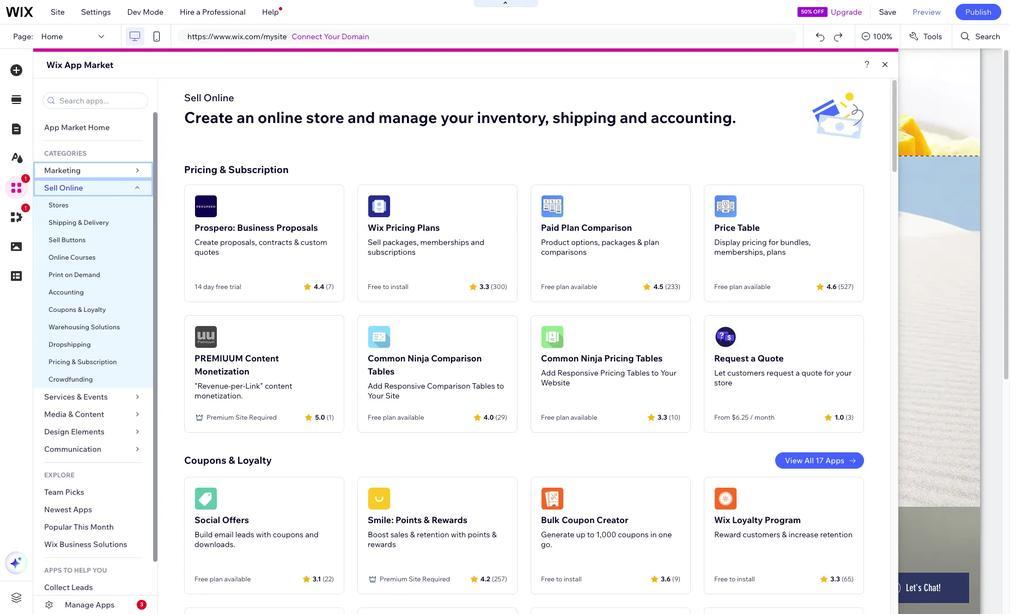 Task type: describe. For each thing, give the bounding box(es) containing it.
available for social offers
[[224, 576, 251, 584]]

online for sell online create an online store and manage your inventory, shipping and accounting.
[[204, 92, 234, 104]]

0 vertical spatial app
[[64, 59, 82, 70]]

2 horizontal spatial apps
[[826, 456, 845, 466]]

link"
[[245, 382, 263, 391]]

design elements link
[[33, 424, 153, 441]]

5.0
[[315, 413, 325, 422]]

request a quote logo image
[[715, 326, 737, 349]]

connect
[[292, 32, 322, 41]]

coupons inside social offers build email leads with coupons and downloads.
[[273, 530, 304, 540]]

and inside social offers build email leads with coupons and downloads.
[[305, 530, 319, 540]]

3.3 for wix pricing plans
[[480, 283, 489, 291]]

3.3 for common ninja pricing tables
[[658, 413, 668, 422]]

& inside prospero: business proposals create proposals, contracts & custom quotes
[[294, 238, 299, 247]]

picks
[[65, 488, 84, 498]]

0 horizontal spatial app
[[44, 123, 59, 132]]

0 vertical spatial solutions
[[91, 323, 120, 331]]

wix loyalty program logo image
[[715, 488, 737, 511]]

crowdfunding
[[49, 376, 93, 384]]

common ninja comparison tables logo image
[[368, 326, 391, 349]]

pricing & subscription link
[[33, 354, 153, 371]]

bulk
[[541, 515, 560, 526]]

email
[[215, 530, 234, 540]]

smile: points & rewards logo image
[[368, 488, 391, 511]]

sell online link
[[33, 179, 153, 197]]

2 vertical spatial comparison
[[427, 382, 471, 391]]

rewards
[[432, 515, 468, 526]]

coupons inside bulk coupon creator generate up to 1,000 coupons in one go.
[[618, 530, 649, 540]]

quotes
[[195, 247, 219, 257]]

paid plan comparison product options, packages & plan comparisons
[[541, 222, 660, 257]]

design
[[44, 427, 69, 437]]

services
[[44, 392, 75, 402]]

save
[[879, 7, 897, 17]]

marketing link
[[33, 162, 153, 179]]

dev mode
[[127, 7, 164, 17]]

& inside paid plan comparison product options, packages & plan comparisons
[[638, 238, 643, 247]]

print on demand link
[[33, 267, 153, 284]]

wix for wix app market
[[46, 59, 62, 70]]

available for common ninja pricing tables
[[571, 414, 598, 422]]

help
[[262, 7, 279, 17]]

apps for manage apps
[[96, 601, 115, 610]]

price table logo image
[[715, 195, 737, 218]]

team
[[44, 488, 64, 498]]

request
[[767, 368, 794, 378]]

day
[[203, 283, 214, 291]]

free for common ninja pricing tables
[[541, 414, 555, 422]]

install for coupon
[[564, 576, 582, 584]]

common for common ninja comparison tables
[[368, 353, 406, 364]]

online courses
[[49, 253, 96, 262]]

let
[[715, 368, 726, 378]]

site inside common ninja comparison tables add responsive comparison tables to your site
[[386, 391, 400, 401]]

4.2 (257)
[[481, 575, 507, 583]]

your inside sell online create an online store and manage your inventory, shipping and accounting.
[[441, 108, 474, 127]]

(3)
[[846, 413, 854, 422]]

tools
[[924, 32, 943, 41]]

17
[[816, 456, 824, 466]]

delivery
[[84, 219, 109, 227]]

free for price table
[[715, 283, 728, 291]]

1,000
[[596, 530, 617, 540]]

a for quote
[[751, 353, 756, 364]]

50% off
[[801, 8, 825, 15]]

wix for wix business solutions
[[44, 540, 58, 550]]

14 day free trial
[[195, 283, 241, 291]]

elements
[[71, 427, 105, 437]]

responsive for comparison
[[384, 382, 425, 391]]

common ninja pricing tables logo image
[[541, 326, 564, 349]]

store inside sell online create an online store and manage your inventory, shipping and accounting.
[[306, 108, 344, 127]]

pricing
[[742, 238, 767, 247]]

sell for sell online create an online store and manage your inventory, shipping and accounting.
[[184, 92, 202, 104]]

publish
[[966, 7, 992, 17]]

3
[[140, 602, 143, 609]]

wix app market
[[46, 59, 113, 70]]

paid
[[541, 222, 560, 233]]

install for pricing
[[391, 283, 409, 291]]

to inside bulk coupon creator generate up to 1,000 coupons in one go.
[[587, 530, 595, 540]]

/
[[750, 414, 753, 422]]

free for social offers
[[195, 576, 208, 584]]

custom
[[301, 238, 327, 247]]

reward
[[715, 530, 741, 540]]

add for common ninja pricing tables
[[541, 368, 556, 378]]

(10)
[[669, 413, 681, 422]]

free for bulk coupon creator
[[541, 576, 555, 584]]

trial
[[230, 283, 241, 291]]

common ninja pricing tables add responsive pricing tables to your website
[[541, 353, 677, 388]]

home inside app market home link
[[88, 123, 110, 132]]

plan for price table
[[730, 283, 743, 291]]

this
[[74, 523, 89, 533]]

sell buttons link
[[33, 232, 153, 249]]

to down reward
[[730, 576, 736, 584]]

business for proposals
[[237, 222, 275, 233]]

free for common ninja comparison tables
[[368, 414, 382, 422]]

explore
[[44, 471, 75, 480]]

to down the subscriptions in the left of the page
[[383, 283, 389, 291]]

newest
[[44, 505, 71, 515]]

premium for "revenue-
[[207, 414, 234, 422]]

0 vertical spatial market
[[84, 59, 113, 70]]

monetization.
[[195, 391, 243, 401]]

and inside wix pricing plans sell packages, memberships and subscriptions
[[471, 238, 485, 247]]

50%
[[801, 8, 812, 15]]

3.3 (300)
[[480, 283, 507, 291]]

ninja for pricing
[[581, 353, 603, 364]]

0 horizontal spatial subscription
[[77, 358, 117, 366]]

free
[[216, 283, 228, 291]]

plan inside paid plan comparison product options, packages & plan comparisons
[[644, 238, 660, 247]]

store inside request a quote let customers request a quote for your store
[[715, 378, 733, 388]]

3.6
[[661, 575, 671, 583]]

warehousing solutions
[[49, 323, 120, 331]]

paid plan comparison logo image
[[541, 195, 564, 218]]

4.4 (7)
[[314, 283, 334, 291]]

quote
[[802, 368, 823, 378]]

app market home link
[[33, 119, 153, 136]]

wix pricing plans logo image
[[368, 195, 391, 218]]

plan for common ninja comparison tables
[[383, 414, 396, 422]]

packages
[[602, 238, 636, 247]]

preview button
[[905, 0, 949, 24]]

wix for wix loyalty program reward customers & increase retention
[[715, 515, 731, 526]]

0 vertical spatial loyalty
[[84, 306, 106, 314]]

media & content link
[[33, 406, 153, 424]]

free to install for coupon
[[541, 576, 582, 584]]

plan for paid plan comparison
[[556, 283, 569, 291]]

rewards
[[368, 540, 396, 550]]

4.6
[[827, 283, 837, 291]]

with inside social offers build email leads with coupons and downloads.
[[256, 530, 271, 540]]

(257)
[[492, 575, 507, 583]]

leads
[[71, 583, 93, 593]]

wix loyalty program reward customers & increase retention
[[715, 515, 853, 540]]

4.0
[[484, 413, 494, 422]]

offers
[[222, 515, 249, 526]]

1.0
[[835, 413, 844, 422]]

manage
[[379, 108, 437, 127]]

1 1 button from the top
[[5, 174, 30, 199]]

1 vertical spatial loyalty
[[237, 455, 272, 467]]

to inside common ninja pricing tables add responsive pricing tables to your website
[[652, 368, 659, 378]]

wix business solutions link
[[33, 536, 153, 554]]

plan for social offers
[[210, 576, 223, 584]]

business for solutions
[[59, 540, 91, 550]]

memberships,
[[715, 247, 765, 257]]

off
[[814, 8, 825, 15]]

0 horizontal spatial coupons
[[49, 306, 76, 314]]

options,
[[571, 238, 600, 247]]

accounting
[[49, 288, 84, 297]]

free for wix pricing plans
[[368, 283, 382, 291]]

collect
[[44, 583, 70, 593]]

to inside common ninja comparison tables add responsive comparison tables to your site
[[497, 382, 504, 391]]

sales
[[391, 530, 409, 540]]

0 vertical spatial pricing & subscription
[[184, 164, 289, 176]]

help
[[74, 567, 91, 575]]

customers for a
[[728, 368, 765, 378]]



Task type: locate. For each thing, give the bounding box(es) containing it.
responsive
[[558, 368, 599, 378], [384, 382, 425, 391]]

required for rewards
[[422, 576, 450, 584]]

0 vertical spatial 1 button
[[5, 174, 30, 199]]

1 vertical spatial create
[[195, 238, 218, 247]]

for
[[769, 238, 779, 247], [824, 368, 834, 378]]

media & content
[[44, 410, 104, 420]]

search button
[[953, 25, 1011, 49]]

2 horizontal spatial a
[[796, 368, 800, 378]]

and up 3.1
[[305, 530, 319, 540]]

install down the subscriptions in the left of the page
[[391, 283, 409, 291]]

1 horizontal spatial required
[[422, 576, 450, 584]]

1 horizontal spatial coupons
[[618, 530, 649, 540]]

0 horizontal spatial for
[[769, 238, 779, 247]]

1 retention from the left
[[417, 530, 449, 540]]

online inside sell online create an online store and manage your inventory, shipping and accounting.
[[204, 92, 234, 104]]

per-
[[231, 382, 245, 391]]

on
[[65, 271, 73, 279]]

0 vertical spatial subscription
[[228, 164, 289, 176]]

2 vertical spatial your
[[368, 391, 384, 401]]

settings
[[81, 7, 111, 17]]

0 vertical spatial responsive
[[558, 368, 599, 378]]

1 horizontal spatial coupons
[[184, 455, 226, 467]]

responsive inside common ninja comparison tables add responsive comparison tables to your site
[[384, 382, 425, 391]]

1 vertical spatial store
[[715, 378, 733, 388]]

free plan available for price table
[[715, 283, 771, 291]]

for right quote
[[824, 368, 834, 378]]

your inside request a quote let customers request a quote for your store
[[836, 368, 852, 378]]

premium site required down sales
[[380, 576, 450, 584]]

0 vertical spatial premium site required
[[207, 414, 277, 422]]

2 coupons from the left
[[618, 530, 649, 540]]

with right leads
[[256, 530, 271, 540]]

online for sell online
[[59, 183, 83, 193]]

content
[[265, 382, 293, 391]]

1 horizontal spatial free to install
[[541, 576, 582, 584]]

1 vertical spatial 1 button
[[5, 204, 30, 229]]

free plan available for common ninja comparison tables
[[368, 414, 424, 422]]

request a quote let customers request a quote for your store
[[715, 353, 852, 388]]

1 vertical spatial responsive
[[384, 382, 425, 391]]

required down smile: points & rewards boost sales & retention with points & rewards
[[422, 576, 450, 584]]

required down link"
[[249, 414, 277, 422]]

2 horizontal spatial loyalty
[[733, 515, 763, 526]]

stores
[[49, 201, 69, 209]]

2 vertical spatial 3.3
[[831, 575, 840, 583]]

0 horizontal spatial home
[[41, 32, 63, 41]]

pricing & subscription down dropshipping link
[[49, 358, 117, 366]]

premium site required for rewards
[[380, 576, 450, 584]]

create inside prospero: business proposals create proposals, contracts & custom quotes
[[195, 238, 218, 247]]

media
[[44, 410, 67, 420]]

0 horizontal spatial a
[[196, 7, 201, 17]]

your for common ninja comparison tables
[[368, 391, 384, 401]]

social offers logo image
[[195, 488, 217, 511]]

create
[[184, 108, 233, 127], [195, 238, 218, 247]]

wix for wix pricing plans sell packages, memberships and subscriptions
[[368, 222, 384, 233]]

0 horizontal spatial ninja
[[408, 353, 429, 364]]

free down website
[[541, 414, 555, 422]]

install down reward
[[737, 576, 755, 584]]

store down request
[[715, 378, 733, 388]]

premium down "rewards"
[[380, 576, 407, 584]]

1 vertical spatial for
[[824, 368, 834, 378]]

1 vertical spatial market
[[61, 123, 86, 132]]

0 vertical spatial customers
[[728, 368, 765, 378]]

warehousing solutions link
[[33, 319, 153, 336]]

0 vertical spatial 3.3
[[480, 283, 489, 291]]

1 vertical spatial your
[[836, 368, 852, 378]]

2 horizontal spatial your
[[661, 368, 677, 378]]

0 vertical spatial for
[[769, 238, 779, 247]]

your
[[324, 32, 340, 41], [661, 368, 677, 378], [368, 391, 384, 401]]

for inside request a quote let customers request a quote for your store
[[824, 368, 834, 378]]

free right (9)
[[715, 576, 728, 584]]

home up wix app market
[[41, 32, 63, 41]]

market inside app market home link
[[61, 123, 86, 132]]

& inside wix loyalty program reward customers & increase retention
[[782, 530, 787, 540]]

0 vertical spatial required
[[249, 414, 277, 422]]

1 vertical spatial coupons
[[184, 455, 226, 467]]

subscription down dropshipping link
[[77, 358, 117, 366]]

market up categories
[[61, 123, 86, 132]]

1 horizontal spatial store
[[715, 378, 733, 388]]

free down memberships,
[[715, 283, 728, 291]]

app up search apps... field
[[64, 59, 82, 70]]

business inside prospero: business proposals create proposals, contracts & custom quotes
[[237, 222, 275, 233]]

3.3 left (65)
[[831, 575, 840, 583]]

home down search apps... field
[[88, 123, 110, 132]]

ninja inside common ninja comparison tables add responsive comparison tables to your site
[[408, 353, 429, 364]]

0 horizontal spatial 3.3
[[480, 283, 489, 291]]

premium for rewards
[[380, 576, 407, 584]]

1 vertical spatial required
[[422, 576, 450, 584]]

sell
[[184, 92, 202, 104], [44, 183, 58, 193], [49, 236, 60, 244], [368, 238, 381, 247]]

$6.25
[[732, 414, 749, 422]]

0 vertical spatial store
[[306, 108, 344, 127]]

solutions down coupons & loyalty link
[[91, 323, 120, 331]]

responsive inside common ninja pricing tables add responsive pricing tables to your website
[[558, 368, 599, 378]]

1 vertical spatial comparison
[[431, 353, 482, 364]]

publish button
[[956, 4, 1002, 20]]

available for price table
[[744, 283, 771, 291]]

1 vertical spatial premium site required
[[380, 576, 450, 584]]

2 vertical spatial loyalty
[[733, 515, 763, 526]]

subscription
[[228, 164, 289, 176], [77, 358, 117, 366]]

2 horizontal spatial install
[[737, 576, 755, 584]]

1 vertical spatial business
[[59, 540, 91, 550]]

3.3 left (10)
[[658, 413, 668, 422]]

1 button left the 'sell online'
[[5, 174, 30, 199]]

2 vertical spatial apps
[[96, 601, 115, 610]]

free to install down 'go.'
[[541, 576, 582, 584]]

1 vertical spatial coupons & loyalty
[[184, 455, 272, 467]]

an
[[237, 108, 254, 127]]

3.3 for wix loyalty program
[[831, 575, 840, 583]]

create inside sell online create an online store and manage your inventory, shipping and accounting.
[[184, 108, 233, 127]]

free to install down reward
[[715, 576, 755, 584]]

mode
[[143, 7, 164, 17]]

available down downloads.
[[224, 576, 251, 584]]

customers for loyalty
[[743, 530, 781, 540]]

1 horizontal spatial a
[[751, 353, 756, 364]]

1 vertical spatial a
[[751, 353, 756, 364]]

1 for 2nd 1 button from the top
[[24, 205, 27, 211]]

0 horizontal spatial coupons & loyalty
[[49, 306, 106, 314]]

sell inside wix pricing plans sell packages, memberships and subscriptions
[[368, 238, 381, 247]]

1 horizontal spatial 3.3
[[658, 413, 668, 422]]

retention inside wix loyalty program reward customers & increase retention
[[821, 530, 853, 540]]

1 left marketing
[[24, 176, 27, 182]]

free down downloads.
[[195, 576, 208, 584]]

common inside common ninja pricing tables add responsive pricing tables to your website
[[541, 353, 579, 364]]

sell inside sell online create an online store and manage your inventory, shipping and accounting.
[[184, 92, 202, 104]]

customers inside wix loyalty program reward customers & increase retention
[[743, 530, 781, 540]]

wix inside wix loyalty program reward customers & increase retention
[[715, 515, 731, 526]]

free to install for loyalty
[[715, 576, 755, 584]]

premiuum content monetization "revenue-per-link" content monetization.
[[195, 353, 293, 401]]

free for wix loyalty program
[[715, 576, 728, 584]]

to
[[383, 283, 389, 291], [652, 368, 659, 378], [497, 382, 504, 391], [587, 530, 595, 540], [556, 576, 563, 584], [730, 576, 736, 584]]

apps up this
[[73, 505, 92, 515]]

premiuum content monetization logo image
[[195, 326, 217, 349]]

2 horizontal spatial free to install
[[715, 576, 755, 584]]

1 horizontal spatial install
[[564, 576, 582, 584]]

create down prospero:
[[195, 238, 218, 247]]

free right (1)
[[368, 414, 382, 422]]

app up categories
[[44, 123, 59, 132]]

0 horizontal spatial apps
[[73, 505, 92, 515]]

0 horizontal spatial business
[[59, 540, 91, 550]]

add down common ninja comparison tables logo
[[368, 382, 383, 391]]

shipping
[[49, 219, 76, 227]]

retention down rewards
[[417, 530, 449, 540]]

1 with from the left
[[256, 530, 271, 540]]

retention for program
[[821, 530, 853, 540]]

loyalty
[[84, 306, 106, 314], [237, 455, 272, 467], [733, 515, 763, 526]]

1 horizontal spatial apps
[[96, 601, 115, 610]]

apps down collect leads link
[[96, 601, 115, 610]]

2 vertical spatial a
[[796, 368, 800, 378]]

add inside common ninja pricing tables add responsive pricing tables to your website
[[541, 368, 556, 378]]

0 vertical spatial your
[[441, 108, 474, 127]]

customers down program
[[743, 530, 781, 540]]

add inside common ninja comparison tables add responsive comparison tables to your site
[[368, 382, 383, 391]]

your inside common ninja comparison tables add responsive comparison tables to your site
[[368, 391, 384, 401]]

to
[[63, 567, 73, 575]]

free down the subscriptions in the left of the page
[[368, 283, 382, 291]]

subscription down an
[[228, 164, 289, 176]]

from $6.25 / month
[[715, 414, 775, 422]]

0 vertical spatial online
[[204, 92, 234, 104]]

for right pricing in the right of the page
[[769, 238, 779, 247]]

common down the common ninja pricing tables logo
[[541, 353, 579, 364]]

coupons down accounting at the top of page
[[49, 306, 76, 314]]

2 1 button from the top
[[5, 204, 30, 229]]

common down common ninja comparison tables logo
[[368, 353, 406, 364]]

comparison for paid plan comparison
[[582, 222, 632, 233]]

manage
[[65, 601, 94, 610]]

coupons & loyalty up the social offers logo
[[184, 455, 272, 467]]

premium site required down monetization.
[[207, 414, 277, 422]]

available down common ninja comparison tables add responsive comparison tables to your site
[[398, 414, 424, 422]]

from
[[715, 414, 730, 422]]

to up (29)
[[497, 382, 504, 391]]

free plan available for paid plan comparison
[[541, 283, 598, 291]]

required for "revenue-
[[249, 414, 277, 422]]

1 vertical spatial 3.3
[[658, 413, 668, 422]]

0 vertical spatial premium
[[207, 414, 234, 422]]

business up proposals,
[[237, 222, 275, 233]]

add down the common ninja pricing tables logo
[[541, 368, 556, 378]]

1 vertical spatial your
[[661, 368, 677, 378]]

retention for &
[[417, 530, 449, 540]]

monetization
[[195, 366, 250, 377]]

proposals
[[276, 222, 318, 233]]

available down memberships,
[[744, 283, 771, 291]]

1 common from the left
[[368, 353, 406, 364]]

1 horizontal spatial your
[[368, 391, 384, 401]]

plan
[[644, 238, 660, 247], [556, 283, 569, 291], [730, 283, 743, 291], [383, 414, 396, 422], [556, 414, 569, 422], [210, 576, 223, 584]]

0 vertical spatial a
[[196, 7, 201, 17]]

0 horizontal spatial pricing & subscription
[[49, 358, 117, 366]]

upgrade
[[831, 7, 863, 17]]

1 horizontal spatial coupons & loyalty
[[184, 455, 272, 467]]

0 horizontal spatial coupons
[[273, 530, 304, 540]]

to right up at the bottom
[[587, 530, 595, 540]]

coupons up the social offers logo
[[184, 455, 226, 467]]

month
[[90, 523, 114, 533]]

2 horizontal spatial 3.3
[[831, 575, 840, 583]]

create left an
[[184, 108, 233, 127]]

0 horizontal spatial loyalty
[[84, 306, 106, 314]]

solutions down month
[[93, 540, 127, 550]]

free to install down the subscriptions in the left of the page
[[368, 283, 409, 291]]

install for loyalty
[[737, 576, 755, 584]]

marketing
[[44, 166, 81, 176]]

0 vertical spatial your
[[324, 32, 340, 41]]

wix business solutions
[[44, 540, 127, 550]]

2 ninja from the left
[[581, 353, 603, 364]]

1 horizontal spatial common
[[541, 353, 579, 364]]

collect leads link
[[33, 579, 153, 597]]

0 horizontal spatial responsive
[[384, 382, 425, 391]]

apps
[[44, 567, 62, 575]]

build
[[195, 530, 213, 540]]

view all 17 apps link
[[776, 453, 864, 469]]

market
[[84, 59, 113, 70], [61, 123, 86, 132]]

3.3 left (300) at the top of page
[[480, 283, 489, 291]]

apps right '17'
[[826, 456, 845, 466]]

prospero: business proposals  logo image
[[195, 195, 217, 218]]

product
[[541, 238, 570, 247]]

business
[[237, 222, 275, 233], [59, 540, 91, 550]]

1 left stores
[[24, 205, 27, 211]]

pricing inside wix pricing plans sell packages, memberships and subscriptions
[[386, 222, 415, 233]]

go.
[[541, 540, 552, 550]]

4.4
[[314, 283, 324, 291]]

1 vertical spatial customers
[[743, 530, 781, 540]]

to down generate
[[556, 576, 563, 584]]

1 vertical spatial online
[[59, 183, 83, 193]]

save button
[[871, 0, 905, 24]]

0 vertical spatial create
[[184, 108, 233, 127]]

0 horizontal spatial required
[[249, 414, 277, 422]]

retention
[[417, 530, 449, 540], [821, 530, 853, 540]]

design elements
[[44, 427, 105, 437]]

available down comparisons
[[571, 283, 598, 291]]

packages,
[[383, 238, 419, 247]]

(65)
[[842, 575, 854, 583]]

free to install for pricing
[[368, 283, 409, 291]]

content inside premiuum content monetization "revenue-per-link" content monetization.
[[245, 353, 279, 364]]

with
[[256, 530, 271, 540], [451, 530, 466, 540]]

1 vertical spatial pricing & subscription
[[49, 358, 117, 366]]

and left manage
[[348, 108, 375, 127]]

premium site required
[[207, 414, 277, 422], [380, 576, 450, 584]]

0 horizontal spatial your
[[441, 108, 474, 127]]

plan for common ninja pricing tables
[[556, 414, 569, 422]]

ninja inside common ninja pricing tables add responsive pricing tables to your website
[[581, 353, 603, 364]]

2 retention from the left
[[821, 530, 853, 540]]

1 vertical spatial solutions
[[93, 540, 127, 550]]

free plan available for social offers
[[195, 576, 251, 584]]

apps for newest apps
[[73, 505, 92, 515]]

Search apps... field
[[56, 93, 144, 108]]

0 vertical spatial add
[[541, 368, 556, 378]]

retention right increase
[[821, 530, 853, 540]]

add for common ninja comparison tables
[[368, 382, 383, 391]]

0 horizontal spatial store
[[306, 108, 344, 127]]

coupons & loyalty up warehousing solutions
[[49, 306, 106, 314]]

free down comparisons
[[541, 283, 555, 291]]

1 horizontal spatial home
[[88, 123, 110, 132]]

responsive for pricing
[[558, 368, 599, 378]]

store right online
[[306, 108, 344, 127]]

premium site required for "revenue-
[[207, 414, 277, 422]]

accounting.
[[651, 108, 737, 127]]

3.1 (22)
[[313, 575, 334, 583]]

3.3 (10)
[[658, 413, 681, 422]]

a for professional
[[196, 7, 201, 17]]

search
[[976, 32, 1001, 41]]

1 horizontal spatial with
[[451, 530, 466, 540]]

market up search apps... field
[[84, 59, 113, 70]]

1 button
[[5, 174, 30, 199], [5, 204, 30, 229]]

0 vertical spatial coupons & loyalty
[[49, 306, 106, 314]]

0 horizontal spatial your
[[324, 32, 340, 41]]

1 horizontal spatial your
[[836, 368, 852, 378]]

manage apps
[[65, 601, 115, 610]]

1 horizontal spatial premium site required
[[380, 576, 450, 584]]

0 vertical spatial home
[[41, 32, 63, 41]]

services & events link
[[33, 389, 153, 406]]

bulk coupon creator logo image
[[541, 488, 564, 511]]

1 vertical spatial apps
[[73, 505, 92, 515]]

your for common ninja pricing tables
[[661, 368, 677, 378]]

your right manage
[[441, 108, 474, 127]]

common inside common ninja comparison tables add responsive comparison tables to your site
[[368, 353, 406, 364]]

customers down request
[[728, 368, 765, 378]]

up
[[576, 530, 586, 540]]

1 1 from the top
[[24, 176, 27, 182]]

dev
[[127, 7, 141, 17]]

bulk coupon creator generate up to 1,000 coupons in one go.
[[541, 515, 672, 550]]

newest apps
[[44, 505, 92, 515]]

3.3 (65)
[[831, 575, 854, 583]]

1 horizontal spatial loyalty
[[237, 455, 272, 467]]

1 for first 1 button from the top of the page
[[24, 176, 27, 182]]

domain
[[342, 32, 369, 41]]

2 with from the left
[[451, 530, 466, 540]]

your inside common ninja pricing tables add responsive pricing tables to your website
[[661, 368, 677, 378]]

with down rewards
[[451, 530, 466, 540]]

and right shipping
[[620, 108, 648, 127]]

pricing & subscription up prospero: business proposals  logo at the top left
[[184, 164, 289, 176]]

content inside the media & content link
[[75, 410, 104, 420]]

plans
[[417, 222, 440, 233]]

free plan available for common ninja pricing tables
[[541, 414, 598, 422]]

coupons left in
[[618, 530, 649, 540]]

free for paid plan comparison
[[541, 283, 555, 291]]

subscriptions
[[368, 247, 416, 257]]

coupons right leads
[[273, 530, 304, 540]]

plans
[[767, 247, 786, 257]]

and right memberships
[[471, 238, 485, 247]]

pricing
[[184, 164, 217, 176], [386, 222, 415, 233], [605, 353, 634, 364], [49, 358, 70, 366], [600, 368, 625, 378]]

wix inside wix pricing plans sell packages, memberships and subscriptions
[[368, 222, 384, 233]]

with inside smile: points & rewards boost sales & retention with points & rewards
[[451, 530, 466, 540]]

hire
[[180, 7, 195, 17]]

0 vertical spatial content
[[245, 353, 279, 364]]

comparison for common ninja comparison tables
[[431, 353, 482, 364]]

common for common ninja pricing tables
[[541, 353, 579, 364]]

2 common from the left
[[541, 353, 579, 364]]

quote
[[758, 353, 784, 364]]

4.2
[[481, 575, 490, 583]]

sell for sell buttons
[[49, 236, 60, 244]]

to up 3.3 (10)
[[652, 368, 659, 378]]

&
[[220, 164, 226, 176], [78, 219, 82, 227], [294, 238, 299, 247], [638, 238, 643, 247], [78, 306, 82, 314], [72, 358, 76, 366], [77, 392, 82, 402], [68, 410, 73, 420], [229, 455, 235, 467], [424, 515, 430, 526], [410, 530, 415, 540], [492, 530, 497, 540], [782, 530, 787, 540]]

loyalty inside wix loyalty program reward customers & increase retention
[[733, 515, 763, 526]]

business down popular this month
[[59, 540, 91, 550]]

0 horizontal spatial install
[[391, 283, 409, 291]]

free down 'go.'
[[541, 576, 555, 584]]

points
[[468, 530, 490, 540]]

sell for sell online
[[44, 183, 58, 193]]

contracts
[[259, 238, 292, 247]]

your right quote
[[836, 368, 852, 378]]

available down common ninja pricing tables add responsive pricing tables to your website
[[571, 414, 598, 422]]

1 horizontal spatial ninja
[[581, 353, 603, 364]]

comparison inside paid plan comparison product options, packages & plan comparisons
[[582, 222, 632, 233]]

retention inside smile: points & rewards boost sales & retention with points & rewards
[[417, 530, 449, 540]]

leads
[[235, 530, 254, 540]]

0 horizontal spatial content
[[75, 410, 104, 420]]

2 vertical spatial online
[[49, 253, 69, 262]]

1 vertical spatial premium
[[380, 576, 407, 584]]

1 horizontal spatial subscription
[[228, 164, 289, 176]]

available for common ninja comparison tables
[[398, 414, 424, 422]]

0 horizontal spatial common
[[368, 353, 406, 364]]

0 vertical spatial comparison
[[582, 222, 632, 233]]

content up link"
[[245, 353, 279, 364]]

1 button left stores
[[5, 204, 30, 229]]

customers inside request a quote let customers request a quote for your store
[[728, 368, 765, 378]]

customers
[[728, 368, 765, 378], [743, 530, 781, 540]]

0 horizontal spatial premium
[[207, 414, 234, 422]]

for inside price table display pricing for bundles, memberships, plans
[[769, 238, 779, 247]]

shipping & delivery link
[[33, 214, 153, 232]]

content up elements on the left bottom
[[75, 410, 104, 420]]

1 vertical spatial home
[[88, 123, 110, 132]]

available for paid plan comparison
[[571, 283, 598, 291]]

ninja
[[408, 353, 429, 364], [581, 353, 603, 364]]

in
[[651, 530, 657, 540]]

1 ninja from the left
[[408, 353, 429, 364]]

1 coupons from the left
[[273, 530, 304, 540]]

premium down monetization.
[[207, 414, 234, 422]]

2 1 from the top
[[24, 205, 27, 211]]

install down up at the bottom
[[564, 576, 582, 584]]

4.0 (29)
[[484, 413, 507, 422]]

ninja for comparison
[[408, 353, 429, 364]]



Task type: vqa. For each thing, say whether or not it's contained in the screenshot.


